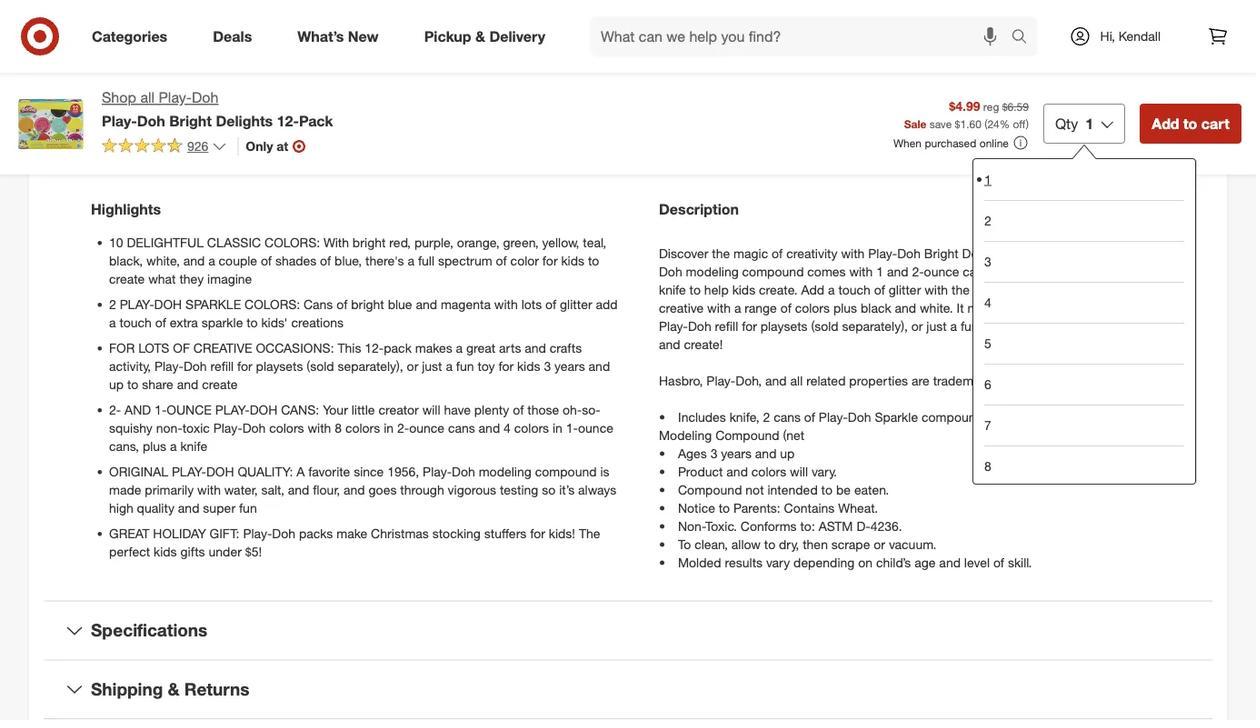 Task type: vqa. For each thing, say whether or not it's contained in the screenshot.
Specifications
yes



Task type: locate. For each thing, give the bounding box(es) containing it.
discover
[[659, 245, 709, 261]]

colors down little
[[345, 420, 380, 436]]

0 vertical spatial the
[[712, 245, 730, 261]]

modeling inside original play-doh quality: a favorite since 1956, play-doh modeling compound is made primarily with water, salt, and flour, and goes through vigorous testing so it's always high quality and super fun
[[479, 463, 532, 479]]

1 horizontal spatial doh
[[206, 463, 234, 479]]

toy
[[983, 318, 1000, 334], [478, 358, 495, 374]]

only
[[246, 138, 273, 154]]

what
[[148, 271, 176, 286]]

just
[[927, 318, 947, 334], [422, 358, 442, 374]]

there's
[[366, 252, 404, 268]]

8 down 7
[[985, 458, 992, 474]]

1 horizontal spatial pack
[[1062, 245, 1090, 261]]

0 horizontal spatial up
[[109, 376, 124, 392]]

0 vertical spatial add
[[1152, 115, 1180, 132]]

this inside for lots of creative occasions: this 12-pack makes a great arts and crafts activity, play-doh refill for playsets (sold separately), or just a fun toy for kids 3 years and up to share and create
[[338, 340, 361, 356]]

play- inside 2 play-doh sparkle colors: cans of bright blue and magenta with lots of glitter add a touch of extra sparkle to kids' creations
[[120, 296, 154, 312]]

be
[[836, 481, 851, 497]]

1 vertical spatial playsets
[[256, 358, 303, 374]]

0 horizontal spatial toy
[[478, 358, 495, 374]]

kids up those
[[517, 358, 541, 374]]

1 vertical spatial knife
[[180, 438, 207, 454]]

0 horizontal spatial glitter
[[560, 296, 593, 312]]

and left 'get'
[[1128, 281, 1150, 297]]

contains
[[784, 500, 835, 516]]

add down comes on the top right
[[802, 281, 825, 297]]

just down white.
[[927, 318, 947, 334]]

5 link
[[985, 323, 1185, 364]]

play- inside great holiday gift: play-doh packs make christmas stocking stuffers for kids! the perfect kids gifts under $5!
[[243, 525, 272, 541]]

to inside button
[[1184, 115, 1198, 132]]

great down assorted
[[1019, 300, 1048, 316]]

plus down non-
[[143, 438, 166, 454]]

and right 'doh,'
[[766, 372, 787, 388]]

kids
[[561, 252, 585, 268], [733, 281, 756, 297], [1022, 318, 1045, 334], [517, 358, 541, 374], [154, 543, 177, 559]]

0 vertical spatial 10
[[109, 234, 123, 250]]

0 vertical spatial just
[[927, 318, 947, 334]]

at
[[277, 138, 289, 154]]

1 inside discover the magic of creativity with play-doh bright delights! this 12-pack of classic play- doh modeling compound comes with 1 and 2-ounce cans in assorted colors, plus a plastic knife to help kids create. add a touch of glitter with the 2 play-doh sparkle colors, and get creative with a range of colors plus black and white. it makes a great arts and crafts activity, play-doh refill for playsets (sold separately), or just a fun toy for kids 3 years and up to share and create!
[[877, 263, 884, 279]]

• compound
[[659, 481, 742, 497]]

those
[[528, 401, 559, 417]]

0 vertical spatial years
[[1060, 318, 1090, 334]]

0 horizontal spatial 8
[[335, 420, 342, 436]]

categories
[[92, 27, 168, 45]]

10 inside the 10 delightful classic colors: with bright red, purple, orange, green, yellow, teal, black, white, and a couple of shades of blue, there's a full spectrum of color for kids to create what they imagine
[[109, 234, 123, 250]]

goes
[[369, 481, 397, 497]]

doh up the vigorous
[[452, 463, 475, 479]]

2 horizontal spatial doh
[[250, 401, 278, 417]]

colors up not
[[752, 463, 787, 479]]

1 horizontal spatial glitter
[[889, 281, 921, 297]]

astm
[[819, 518, 853, 534]]

7 link
[[985, 405, 1185, 446]]

1 vertical spatial bright
[[351, 296, 384, 312]]

qty
[[1056, 115, 1079, 132]]

1 vertical spatial separately),
[[338, 358, 403, 374]]

up inside for lots of creative occasions: this 12-pack makes a great arts and crafts activity, play-doh refill for playsets (sold separately), or just a fun toy for kids 3 years and up to share and create
[[109, 376, 124, 392]]

to left cart
[[1184, 115, 1198, 132]]

kids inside the 10 delightful classic colors: with bright red, purple, orange, green, yellow, teal, black, white, and a couple of shades of blue, there's a full spectrum of color for kids to create what they imagine
[[561, 252, 585, 268]]

2 inside • includes knife, 2 cans of play-doh sparkle compound, and 10 cans of play-doh brand modeling compound (net • ages 3 years and up • product and colors will vary. • compound not intended to be eaten. • notice to parents: contains wheat. • non-toxic. conforms to: astm d-4236. • to clean, allow to dry, then scrape or vacuum. • molded results vary depending on child's age and level of skill.
[[763, 409, 770, 425]]

1 vertical spatial fun
[[456, 358, 474, 374]]

when
[[894, 136, 922, 150]]

1 vertical spatial add
[[802, 281, 825, 297]]

2 horizontal spatial play-
[[215, 401, 250, 417]]

squishy
[[109, 420, 153, 436]]

1 vertical spatial just
[[422, 358, 442, 374]]

knife inside 2- and 1-ounce play-doh cans: your little creator will have plenty of those oh-so- squishy non-toxic play-doh colors with 8 colors in 2-ounce cans and 4 colors in 1-ounce cans, plus a knife
[[180, 438, 207, 454]]

great down "magenta"
[[466, 340, 496, 356]]

2- up white.
[[912, 263, 924, 279]]

arts up plenty
[[499, 340, 521, 356]]

playsets down occasions:
[[256, 358, 303, 374]]

0 vertical spatial bright
[[353, 234, 386, 250]]

to inside the 10 delightful classic colors: with bright red, purple, orange, green, yellow, teal, black, white, and a couple of shades of blue, there's a full spectrum of color for kids to create what they imagine
[[588, 252, 599, 268]]

1 horizontal spatial arts
[[1052, 300, 1074, 316]]

lots
[[522, 296, 542, 312]]

with up white.
[[925, 281, 949, 297]]

2 horizontal spatial years
[[1060, 318, 1090, 334]]

2 left 1 2 3 4 5 6 7 8
[[974, 281, 981, 297]]

1 vertical spatial 8
[[985, 458, 992, 474]]

full
[[418, 252, 435, 268]]

create!
[[684, 336, 723, 352]]

play- inside 2- and 1-ounce play-doh cans: your little creator will have plenty of those oh-so- squishy non-toxic play-doh colors with 8 colors in 2-ounce cans and 4 colors in 1-ounce cans, plus a knife
[[215, 401, 250, 417]]

delightful
[[127, 234, 204, 250]]

little
[[352, 401, 375, 417]]

2 horizontal spatial 2-
[[912, 263, 924, 279]]

just inside for lots of creative occasions: this 12-pack makes a great arts and crafts activity, play-doh refill for playsets (sold separately), or just a fun toy for kids 3 years and up to share and create
[[422, 358, 442, 374]]

kids!
[[549, 525, 576, 541]]

a up imagine
[[208, 252, 215, 268]]

scrape
[[832, 536, 871, 552]]

holiday
[[153, 525, 206, 541]]

2 vertical spatial play-
[[172, 463, 206, 479]]

compound up create.
[[743, 263, 804, 279]]

(sold inside discover the magic of creativity with play-doh bright delights! this 12-pack of classic play- doh modeling compound comes with 1 and 2-ounce cans in assorted colors, plus a plastic knife to help kids create. add a touch of glitter with the 2 play-doh sparkle colors, and get creative with a range of colors plus black and white. it makes a great arts and crafts activity, play-doh refill for playsets (sold separately), or just a fun toy for kids 3 years and up to share and create!
[[812, 318, 839, 334]]

1 horizontal spatial modeling
[[686, 263, 739, 279]]

1 down the online
[[985, 171, 992, 187]]

crafts
[[1103, 300, 1135, 316], [550, 340, 582, 356]]

doh
[[154, 296, 182, 312], [250, 401, 278, 417], [206, 463, 234, 479]]

1 horizontal spatial years
[[721, 445, 752, 461]]

8 down your
[[335, 420, 342, 436]]

add
[[596, 296, 618, 312]]

share down 'get'
[[1152, 318, 1183, 334]]

2 right knife,
[[763, 409, 770, 425]]

with down help
[[708, 300, 731, 316]]

with inside original play-doh quality: a favorite since 1956, play-doh modeling compound is made primarily with water, salt, and flour, and goes through vigorous testing so it's always high quality and super fun
[[197, 481, 221, 497]]

spectrum
[[438, 252, 493, 268]]

(sold up related
[[812, 318, 839, 334]]

12- inside discover the magic of creativity with play-doh bright delights! this 12-pack of classic play- doh modeling compound comes with 1 and 2-ounce cans in assorted colors, plus a plastic knife to help kids create. add a touch of glitter with the 2 play-doh sparkle colors, and get creative with a range of colors plus black and white. it makes a great arts and crafts activity, play-doh refill for playsets (sold separately), or just a fun toy for kids 3 years and up to share and create!
[[1043, 245, 1062, 261]]

2 vertical spatial 12-
[[365, 340, 384, 356]]

cans
[[963, 263, 990, 279], [774, 409, 801, 425], [1033, 409, 1060, 425], [448, 420, 475, 436]]

for down range
[[742, 318, 757, 334]]

plenty
[[474, 401, 510, 417]]

extra
[[170, 314, 198, 330]]

of right lots
[[546, 296, 557, 312]]

1 vertical spatial will
[[790, 463, 808, 479]]

and up ounce
[[177, 376, 198, 392]]

doh up water,
[[206, 463, 234, 479]]

1 vertical spatial refill
[[210, 358, 234, 374]]

quality
[[137, 500, 175, 516]]

playsets inside for lots of creative occasions: this 12-pack makes a great arts and crafts activity, play-doh refill for playsets (sold separately), or just a fun toy for kids 3 years and up to share and create
[[256, 358, 303, 374]]

refill up create!
[[715, 318, 739, 334]]

play- up primarily
[[172, 463, 206, 479]]

• includes knife, 2 cans of play-doh sparkle compound, and 10 cans of play-doh brand modeling compound (net • ages 3 years and up • product and colors will vary. • compound not intended to be eaten. • notice to parents: contains wheat. • non-toxic. conforms to: astm d-4236. • to clean, allow to dry, then scrape or vacuum. • molded results vary depending on child's age and level of skill.
[[659, 409, 1168, 570]]

1 up black
[[877, 263, 884, 279]]

1 vertical spatial arts
[[499, 340, 521, 356]]

4 right it
[[985, 295, 992, 311]]

colors inside • includes knife, 2 cans of play-doh sparkle compound, and 10 cans of play-doh brand modeling compound (net • ages 3 years and up • product and colors will vary. • compound not intended to be eaten. • notice to parents: contains wheat. • non-toxic. conforms to: astm d-4236. • to clean, allow to dry, then scrape or vacuum. • molded results vary depending on child's age and level of skill.
[[752, 463, 787, 479]]

makes inside for lots of creative occasions: this 12-pack makes a great arts and crafts activity, play-doh refill for playsets (sold separately), or just a fun toy for kids 3 years and up to share and create
[[415, 340, 453, 356]]

1 horizontal spatial just
[[927, 318, 947, 334]]

doh up extra
[[154, 296, 182, 312]]

doh inside 2- and 1-ounce play-doh cans: your little creator will have plenty of those oh-so- squishy non-toxic play-doh colors with 8 colors in 2-ounce cans and 4 colors in 1-ounce cans, plus a knife
[[242, 420, 266, 436]]

yellow,
[[542, 234, 580, 250]]

1 horizontal spatial sparkle
[[1040, 281, 1084, 297]]

10 delightful classic colors: with bright red, purple, orange, green, yellow, teal, black, white, and a couple of shades of blue, there's a full spectrum of color for kids to create what they imagine
[[109, 234, 607, 286]]

play-
[[159, 89, 192, 106], [102, 112, 137, 129], [869, 245, 898, 261], [1150, 245, 1179, 261], [984, 281, 1013, 297], [659, 318, 688, 334], [154, 358, 184, 374], [707, 372, 736, 388], [819, 409, 848, 425], [1078, 409, 1107, 425], [213, 420, 242, 436], [423, 463, 452, 479], [243, 525, 272, 541]]

the
[[579, 525, 601, 541]]

0 horizontal spatial &
[[168, 679, 180, 700]]

is
[[601, 463, 610, 479]]

0 horizontal spatial refill
[[210, 358, 234, 374]]

and up 'they'
[[183, 252, 205, 268]]

or inside discover the magic of creativity with play-doh bright delights! this 12-pack of classic play- doh modeling compound comes with 1 and 2-ounce cans in assorted colors, plus a plastic knife to help kids create. add a touch of glitter with the 2 play-doh sparkle colors, and get creative with a range of colors plus black and white. it makes a great arts and crafts activity, play-doh refill for playsets (sold separately), or just a fun toy for kids 3 years and up to share and create!
[[912, 318, 923, 334]]

2 horizontal spatial ounce
[[924, 263, 960, 279]]

1 vertical spatial 1-
[[566, 420, 578, 436]]

1 horizontal spatial or
[[874, 536, 886, 552]]

1 vertical spatial &
[[168, 679, 180, 700]]

create down black,
[[109, 271, 145, 286]]

years up 6 link
[[1060, 318, 1090, 334]]

0 vertical spatial 8
[[335, 420, 342, 436]]

arts inside discover the magic of creativity with play-doh bright delights! this 12-pack of classic play- doh modeling compound comes with 1 and 2-ounce cans in assorted colors, plus a plastic knife to help kids create. add a touch of glitter with the 2 play-doh sparkle colors, and get creative with a range of colors plus black and white. it makes a great arts and crafts activity, play-doh refill for playsets (sold separately), or just a fun toy for kids 3 years and up to share and create!
[[1052, 300, 1074, 316]]

0 horizontal spatial will
[[423, 401, 441, 417]]

7
[[985, 417, 992, 433]]

glitter inside 2 play-doh sparkle colors: cans of bright blue and magenta with lots of glitter add a touch of extra sparkle to kids' creations
[[560, 296, 593, 312]]

so-
[[582, 401, 601, 417]]

1 horizontal spatial activity,
[[1138, 300, 1180, 316]]

cans up (net
[[774, 409, 801, 425]]

just inside discover the magic of creativity with play-doh bright delights! this 12-pack of classic play- doh modeling compound comes with 1 and 2-ounce cans in assorted colors, plus a plastic knife to help kids create. add a touch of glitter with the 2 play-doh sparkle colors, and get creative with a range of colors plus black and white. it makes a great arts and crafts activity, play-doh refill for playsets (sold separately), or just a fun toy for kids 3 years and up to share and create!
[[927, 318, 947, 334]]

0 vertical spatial makes
[[968, 300, 1005, 316]]

add
[[1152, 115, 1180, 132], [802, 281, 825, 297]]

of up black
[[875, 281, 886, 297]]

dry,
[[779, 536, 800, 552]]

years inside • includes knife, 2 cans of play-doh sparkle compound, and 10 cans of play-doh brand modeling compound (net • ages 3 years and up • product and colors will vary. • compound not intended to be eaten. • notice to parents: contains wheat. • non-toxic. conforms to: astm d-4236. • to clean, allow to dry, then scrape or vacuum. • molded results vary depending on child's age and level of skill.
[[721, 445, 752, 461]]

sparkle
[[1040, 281, 1084, 297], [875, 409, 919, 425]]

glitter up black
[[889, 281, 921, 297]]

1- up non-
[[155, 401, 167, 417]]

(sold down occasions:
[[307, 358, 334, 374]]

& for shipping
[[168, 679, 180, 700]]

white.
[[920, 300, 954, 316]]

0 horizontal spatial play-
[[120, 296, 154, 312]]

doh inside 2- and 1-ounce play-doh cans: your little creator will have plenty of those oh-so- squishy non-toxic play-doh colors with 8 colors in 2-ounce cans and 4 colors in 1-ounce cans, plus a knife
[[250, 401, 278, 417]]

have
[[444, 401, 471, 417]]

or down the 4236. on the bottom
[[874, 536, 886, 552]]

delights!
[[963, 245, 1012, 261]]

1 horizontal spatial 2-
[[397, 420, 409, 436]]

original
[[109, 463, 168, 479]]

ounce up white.
[[924, 263, 960, 279]]

12- inside shop all play-doh play-doh bright delights 12-pack
[[277, 112, 299, 129]]

0 vertical spatial activity,
[[1138, 300, 1180, 316]]

and up 6 link
[[1094, 318, 1115, 334]]

& inside 'shipping & returns' dropdown button
[[168, 679, 180, 700]]

red,
[[389, 234, 411, 250]]

& inside pickup & delivery link
[[476, 27, 486, 45]]

colors: inside the 10 delightful classic colors: with bright red, purple, orange, green, yellow, teal, black, white, and a couple of shades of blue, there's a full spectrum of color for kids to create what they imagine
[[265, 234, 320, 250]]

couple
[[219, 252, 257, 268]]

4
[[985, 295, 992, 311], [504, 420, 511, 436]]

0 vertical spatial compound
[[743, 263, 804, 279]]

great
[[109, 525, 150, 541]]

0 horizontal spatial bright
[[169, 112, 212, 129]]

2 vertical spatial years
[[721, 445, 752, 461]]

shop all play-doh play-doh bright delights 12-pack
[[102, 89, 333, 129]]

create.
[[759, 281, 798, 297]]

0 vertical spatial great
[[1019, 300, 1048, 316]]

play- down 6 link
[[1078, 409, 1107, 425]]

1 vertical spatial crafts
[[550, 340, 582, 356]]

ounce
[[167, 401, 212, 417]]

1 horizontal spatial in
[[553, 420, 563, 436]]

arts up 5 link on the right of the page
[[1052, 300, 1074, 316]]

with
[[324, 234, 349, 250]]

1 horizontal spatial makes
[[968, 300, 1005, 316]]

shipping & returns
[[91, 679, 249, 700]]

cans down delights!
[[963, 263, 990, 279]]

doh inside for lots of creative occasions: this 12-pack makes a great arts and crafts activity, play-doh refill for playsets (sold separately), or just a fun toy for kids 3 years and up to share and create
[[184, 358, 207, 374]]

1 vertical spatial this
[[338, 340, 361, 356]]

0 vertical spatial &
[[476, 27, 486, 45]]

will inside 2- and 1-ounce play-doh cans: your little creator will have plenty of those oh-so- squishy non-toxic play-doh colors with 8 colors in 2-ounce cans and 4 colors in 1-ounce cans, plus a knife
[[423, 401, 441, 417]]

separately), up little
[[338, 358, 403, 374]]

and up 5 link on the right of the page
[[1078, 300, 1099, 316]]

cart
[[1202, 115, 1230, 132]]

a up "for"
[[109, 314, 116, 330]]

hi,
[[1101, 28, 1116, 44]]

image of play-doh bright delights 12-pack image
[[15, 87, 87, 160]]

1 vertical spatial pack
[[384, 340, 412, 356]]

bright inside shop all play-doh play-doh bright delights 12-pack
[[169, 112, 212, 129]]

this up assorted
[[1016, 245, 1039, 261]]

bright up there's
[[353, 234, 386, 250]]

doh down hasbro, play-doh, and all related properties are trademarks of hasbro.
[[848, 409, 872, 425]]

0 horizontal spatial crafts
[[550, 340, 582, 356]]

of right magic
[[772, 245, 783, 261]]

level
[[965, 554, 990, 570]]

2- down the "creator" at the bottom of the page
[[397, 420, 409, 436]]

0 vertical spatial up
[[1119, 318, 1133, 334]]

1 vertical spatial modeling
[[479, 463, 532, 479]]

0 horizontal spatial compound
[[535, 463, 597, 479]]

0 vertical spatial colors,
[[1061, 263, 1099, 279]]

for inside the 10 delightful classic colors: with bright red, purple, orange, green, yellow, teal, black, white, and a couple of shades of blue, there's a full spectrum of color for kids to create what they imagine
[[543, 252, 558, 268]]

to inside 2 play-doh sparkle colors: cans of bright blue and magenta with lots of glitter add a touch of extra sparkle to kids' creations
[[247, 314, 258, 330]]

1 horizontal spatial playsets
[[761, 318, 808, 334]]

1 vertical spatial bright
[[925, 245, 959, 261]]

delights
[[216, 112, 273, 129]]

doh left cans:
[[250, 401, 278, 417]]

modeling
[[659, 427, 712, 443]]

to inside for lots of creative occasions: this 12-pack makes a great arts and crafts activity, play-doh refill for playsets (sold separately), or just a fun toy for kids 3 years and up to share and create
[[127, 376, 139, 392]]

doh up white.
[[898, 245, 921, 261]]

plus inside 2- and 1-ounce play-doh cans: your little creator will have plenty of those oh-so- squishy non-toxic play-doh colors with 8 colors in 2-ounce cans and 4 colors in 1-ounce cans, plus a knife
[[143, 438, 166, 454]]

0 vertical spatial bright
[[169, 112, 212, 129]]

creator
[[379, 401, 419, 417]]

$4.99 reg $6.59 sale save $ 1.60 ( 24 % off )
[[905, 98, 1029, 130]]

1 vertical spatial sparkle
[[875, 409, 919, 425]]

bright
[[353, 234, 386, 250], [351, 296, 384, 312]]

compound up the it's
[[535, 463, 597, 479]]

• ages
[[659, 445, 707, 461]]

for down yellow,
[[543, 252, 558, 268]]

1 right qty
[[1086, 115, 1094, 132]]

2 vertical spatial fun
[[239, 500, 257, 516]]

0 horizontal spatial great
[[466, 340, 496, 356]]

10 right 7
[[1015, 409, 1029, 425]]

separately),
[[843, 318, 908, 334], [338, 358, 403, 374]]

kids inside for lots of creative occasions: this 12-pack makes a great arts and crafts activity, play-doh refill for playsets (sold separately), or just a fun toy for kids 3 years and up to share and create
[[517, 358, 541, 374]]

1 vertical spatial share
[[142, 376, 173, 392]]

0 horizontal spatial this
[[338, 340, 361, 356]]

doh down assorted
[[1013, 281, 1037, 297]]

1 horizontal spatial play-
[[172, 463, 206, 479]]

0 horizontal spatial 10
[[109, 234, 123, 250]]

1 vertical spatial (sold
[[307, 358, 334, 374]]

play-
[[120, 296, 154, 312], [215, 401, 250, 417], [172, 463, 206, 479]]

separately), inside for lots of creative occasions: this 12-pack makes a great arts and crafts activity, play-doh refill for playsets (sold separately), or just a fun toy for kids 3 years and up to share and create
[[338, 358, 403, 374]]

and up black
[[887, 263, 909, 279]]

refill inside discover the magic of creativity with play-doh bright delights! this 12-pack of classic play- doh modeling compound comes with 1 and 2-ounce cans in assorted colors, plus a plastic knife to help kids create. add a touch of glitter with the 2 play-doh sparkle colors, and get creative with a range of colors plus black and white. it makes a great arts and crafts activity, play-doh refill for playsets (sold separately), or just a fun toy for kids 3 years and up to share and create!
[[715, 318, 739, 334]]

sparkle inside • includes knife, 2 cans of play-doh sparkle compound, and 10 cans of play-doh brand modeling compound (net • ages 3 years and up • product and colors will vary. • compound not intended to be eaten. • notice to parents: contains wheat. • non-toxic. conforms to: astm d-4236. • to clean, allow to dry, then scrape or vacuum. • molded results vary depending on child's age and level of skill.
[[875, 409, 919, 425]]

hasbro.
[[1016, 372, 1060, 388]]

plus
[[1103, 263, 1126, 279], [834, 300, 858, 316], [143, 438, 166, 454]]

search button
[[1004, 16, 1047, 60]]

0 horizontal spatial 4
[[504, 420, 511, 436]]

2 vertical spatial doh
[[206, 463, 234, 479]]

play- up $5!
[[243, 525, 272, 541]]

knife inside discover the magic of creativity with play-doh bright delights! this 12-pack of classic play- doh modeling compound comes with 1 and 2-ounce cans in assorted colors, plus a plastic knife to help kids create. add a touch of glitter with the 2 play-doh sparkle colors, and get creative with a range of colors plus black and white. it makes a great arts and crafts activity, play-doh refill for playsets (sold separately), or just a fun toy for kids 3 years and up to share and create!
[[659, 281, 686, 297]]

colors inside discover the magic of creativity with play-doh bright delights! this 12-pack of classic play- doh modeling compound comes with 1 and 2-ounce cans in assorted colors, plus a plastic knife to help kids create. add a touch of glitter with the 2 play-doh sparkle colors, and get creative with a range of colors plus black and white. it makes a great arts and crafts activity, play-doh refill for playsets (sold separately), or just a fun toy for kids 3 years and up to share and create!
[[795, 300, 830, 316]]

1 vertical spatial or
[[407, 358, 419, 374]]

refill down creative
[[210, 358, 234, 374]]

fun
[[961, 318, 979, 334], [456, 358, 474, 374], [239, 500, 257, 516]]

0 horizontal spatial the
[[712, 245, 730, 261]]

glitter
[[889, 281, 921, 297], [560, 296, 593, 312]]

play- inside original play-doh quality: a favorite since 1956, play-doh modeling compound is made primarily with water, salt, and flour, and goes through vigorous testing so it's always high quality and super fun
[[172, 463, 206, 479]]

0 vertical spatial knife
[[659, 281, 686, 297]]

makes inside discover the magic of creativity with play-doh bright delights! this 12-pack of classic play- doh modeling compound comes with 1 and 2-ounce cans in assorted colors, plus a plastic knife to help kids create. add a touch of glitter with the 2 play-doh sparkle colors, and get creative with a range of colors plus black and white. it makes a great arts and crafts activity, play-doh refill for playsets (sold separately), or just a fun toy for kids 3 years and up to share and create!
[[968, 300, 1005, 316]]

1 horizontal spatial this
[[1016, 245, 1039, 261]]

cans
[[304, 296, 333, 312]]

1-
[[155, 401, 167, 417], [566, 420, 578, 436]]

years up the oh-
[[555, 358, 585, 374]]

0 vertical spatial 4
[[985, 295, 992, 311]]

play- down of
[[154, 358, 184, 374]]

in down the "creator" at the bottom of the page
[[384, 420, 394, 436]]

up down (net
[[781, 445, 795, 461]]

0 horizontal spatial arts
[[499, 340, 521, 356]]

1 horizontal spatial 8
[[985, 458, 992, 474]]

& right pickup
[[476, 27, 486, 45]]

great inside for lots of creative occasions: this 12-pack makes a great arts and crafts activity, play-doh refill for playsets (sold separately), or just a fun toy for kids 3 years and up to share and create
[[466, 340, 496, 356]]

0 horizontal spatial in
[[384, 420, 394, 436]]

years inside discover the magic of creativity with play-doh bright delights! this 12-pack of classic play- doh modeling compound comes with 1 and 2-ounce cans in assorted colors, plus a plastic knife to help kids create. add a touch of glitter with the 2 play-doh sparkle colors, and get creative with a range of colors plus black and white. it makes a great arts and crafts activity, play-doh refill for playsets (sold separately), or just a fun toy for kids 3 years and up to share and create!
[[1060, 318, 1090, 334]]

2 horizontal spatial fun
[[961, 318, 979, 334]]

a down classic
[[1130, 263, 1137, 279]]

2 horizontal spatial or
[[912, 318, 923, 334]]

0 vertical spatial separately),
[[843, 318, 908, 334]]

0 horizontal spatial doh
[[154, 296, 182, 312]]

with inside 2 play-doh sparkle colors: cans of bright blue and magenta with lots of glitter add a touch of extra sparkle to kids' creations
[[495, 296, 518, 312]]

1 vertical spatial colors:
[[245, 296, 300, 312]]

1 horizontal spatial &
[[476, 27, 486, 45]]

0 horizontal spatial sparkle
[[875, 409, 919, 425]]

white,
[[146, 252, 180, 268]]

play- down what at top
[[120, 296, 154, 312]]

8 inside 2- and 1-ounce play-doh cans: your little creator will have plenty of those oh-so- squishy non-toxic play-doh colors with 8 colors in 2-ounce cans and 4 colors in 1-ounce cans, plus a knife
[[335, 420, 342, 436]]

and down plenty
[[479, 420, 500, 436]]

0 horizontal spatial years
[[555, 358, 585, 374]]

&
[[476, 27, 486, 45], [168, 679, 180, 700]]

great holiday gift: play-doh packs make christmas stocking stuffers for kids! the perfect kids gifts under $5!
[[109, 525, 601, 559]]

3 inside • includes knife, 2 cans of play-doh sparkle compound, and 10 cans of play-doh brand modeling compound (net • ages 3 years and up • product and colors will vary. • compound not intended to be eaten. • notice to parents: contains wheat. • non-toxic. conforms to: astm d-4236. • to clean, allow to dry, then scrape or vacuum. • molded results vary depending on child's age and level of skill.
[[711, 445, 718, 461]]

cans,
[[109, 438, 139, 454]]

1 horizontal spatial plus
[[834, 300, 858, 316]]

range
[[745, 300, 777, 316]]

colors down create.
[[795, 300, 830, 316]]

1 vertical spatial compound
[[535, 463, 597, 479]]

plus down classic
[[1103, 263, 1126, 279]]

12- inside for lots of creative occasions: this 12-pack makes a great arts and crafts activity, play-doh refill for playsets (sold separately), or just a fun toy for kids 3 years and up to share and create
[[365, 340, 384, 356]]

colors, down classic
[[1087, 281, 1125, 297]]

shades
[[275, 252, 317, 268]]

the up it
[[952, 281, 970, 297]]

1 vertical spatial touch
[[119, 314, 152, 330]]

will inside • includes knife, 2 cans of play-doh sparkle compound, and 10 cans of play-doh brand modeling compound (net • ages 3 years and up • product and colors will vary. • compound not intended to be eaten. • notice to parents: contains wheat. • non-toxic. conforms to: astm d-4236. • to clean, allow to dry, then scrape or vacuum. • molded results vary depending on child's age and level of skill.
[[790, 463, 808, 479]]

share inside discover the magic of creativity with play-doh bright delights! this 12-pack of classic play- doh modeling compound comes with 1 and 2-ounce cans in assorted colors, plus a plastic knife to help kids create. add a touch of glitter with the 2 play-doh sparkle colors, and get creative with a range of colors plus black and white. it makes a great arts and crafts activity, play-doh refill for playsets (sold separately), or just a fun toy for kids 3 years and up to share and create!
[[1152, 318, 1183, 334]]

in for assorted
[[994, 263, 1004, 279]]

vacuum.
[[889, 536, 937, 552]]

1 horizontal spatial great
[[1019, 300, 1048, 316]]

a
[[297, 463, 305, 479]]

touch inside 2 play-doh sparkle colors: cans of bright blue and magenta with lots of glitter add a touch of extra sparkle to kids' creations
[[119, 314, 152, 330]]

1 horizontal spatial compound
[[743, 263, 804, 279]]

kendall
[[1119, 28, 1161, 44]]

up inside • includes knife, 2 cans of play-doh sparkle compound, and 10 cans of play-doh brand modeling compound (net • ages 3 years and up • product and colors will vary. • compound not intended to be eaten. • notice to parents: contains wheat. • non-toxic. conforms to: astm d-4236. • to clean, allow to dry, then scrape or vacuum. • molded results vary depending on child's age and level of skill.
[[781, 445, 795, 461]]

of left those
[[513, 401, 524, 417]]

activity, inside for lots of creative occasions: this 12-pack makes a great arts and crafts activity, play-doh refill for playsets (sold separately), or just a fun toy for kids 3 years and up to share and create
[[109, 358, 151, 374]]

discover the magic of creativity with play-doh bright delights! this 12-pack of classic play- doh modeling compound comes with 1 and 2-ounce cans in assorted colors, plus a plastic knife to help kids create. add a touch of glitter with the 2 play-doh sparkle colors, and get creative with a range of colors plus black and white. it makes a great arts and crafts activity, play-doh refill for playsets (sold separately), or just a fun toy for kids 3 years and up to share and create!
[[659, 245, 1183, 352]]

6
[[985, 376, 992, 392]]

3 inside for lots of creative occasions: this 12-pack makes a great arts and crafts activity, play-doh refill for playsets (sold separately), or just a fun toy for kids 3 years and up to share and create
[[544, 358, 551, 374]]

create inside for lots of creative occasions: this 12-pack makes a great arts and crafts activity, play-doh refill for playsets (sold separately), or just a fun toy for kids 3 years and up to share and create
[[202, 376, 238, 392]]

& left returns
[[168, 679, 180, 700]]



Task type: describe. For each thing, give the bounding box(es) containing it.
of down 6 link
[[1063, 409, 1074, 425]]

great inside discover the magic of creativity with play-doh bright delights! this 12-pack of classic play- doh modeling compound comes with 1 and 2-ounce cans in assorted colors, plus a plastic knife to help kids create. add a touch of glitter with the 2 play-doh sparkle colors, and get creative with a range of colors plus black and white. it makes a great arts and crafts activity, play-doh refill for playsets (sold separately), or just a fun toy for kids 3 years and up to share and create!
[[1019, 300, 1048, 316]]

deals link
[[198, 16, 275, 56]]

play-doh bright delights 12-pack, 5 of 6 image
[[15, 0, 303, 36]]

and down 6 in the right bottom of the page
[[990, 409, 1012, 425]]

$
[[955, 117, 961, 130]]

knife,
[[730, 409, 760, 425]]

cans inside discover the magic of creativity with play-doh bright delights! this 12-pack of classic play- doh modeling compound comes with 1 and 2-ounce cans in assorted colors, plus a plastic knife to help kids create. add a touch of glitter with the 2 play-doh sparkle colors, and get creative with a range of colors plus black and white. it makes a great arts and crafts activity, play-doh refill for playsets (sold separately), or just a fun toy for kids 3 years and up to share and create!
[[963, 263, 990, 279]]

play- up plastic at the top right
[[1150, 245, 1179, 261]]

and
[[125, 401, 151, 417]]

crafts inside for lots of creative occasions: this 12-pack makes a great arts and crafts activity, play-doh refill for playsets (sold separately), or just a fun toy for kids 3 years and up to share and create
[[550, 340, 582, 356]]

play- down delights!
[[984, 281, 1013, 297]]

magic
[[734, 245, 769, 261]]

kids up range
[[733, 281, 756, 297]]

hasbro,
[[659, 372, 703, 388]]

glitter inside discover the magic of creativity with play-doh bright delights! this 12-pack of classic play- doh modeling compound comes with 1 and 2-ounce cans in assorted colors, plus a plastic knife to help kids create. add a touch of glitter with the 2 play-doh sparkle colors, and get creative with a range of colors plus black and white. it makes a great arts and crafts activity, play-doh refill for playsets (sold separately), or just a fun toy for kids 3 years and up to share and create!
[[889, 281, 921, 297]]

2 inside 2 play-doh sparkle colors: cans of bright blue and magenta with lots of glitter add a touch of extra sparkle to kids' creations
[[109, 296, 116, 312]]

touch inside discover the magic of creativity with play-doh bright delights! this 12-pack of classic play- doh modeling compound comes with 1 and 2-ounce cans in assorted colors, plus a plastic knife to help kids create. add a touch of glitter with the 2 play-doh sparkle colors, and get creative with a range of colors plus black and white. it makes a great arts and crafts activity, play-doh refill for playsets (sold separately), or just a fun toy for kids 3 years and up to share and create!
[[839, 281, 871, 297]]

crafts inside discover the magic of creativity with play-doh bright delights! this 12-pack of classic play- doh modeling compound comes with 1 and 2-ounce cans in assorted colors, plus a plastic knife to help kids create. add a touch of glitter with the 2 play-doh sparkle colors, and get creative with a range of colors plus black and white. it makes a great arts and crafts activity, play-doh refill for playsets (sold separately), or just a fun toy for kids 3 years and up to share and create!
[[1103, 300, 1135, 316]]

and left create!
[[659, 336, 681, 352]]

oh-
[[563, 401, 582, 417]]

separately), inside discover the magic of creativity with play-doh bright delights! this 12-pack of classic play- doh modeling compound comes with 1 and 2-ounce cans in assorted colors, plus a plastic knife to help kids create. add a touch of glitter with the 2 play-doh sparkle colors, and get creative with a range of colors plus black and white. it makes a great arts and crafts activity, play-doh refill for playsets (sold separately), or just a fun toy for kids 3 years and up to share and create!
[[843, 318, 908, 334]]

pack inside discover the magic of creativity with play-doh bright delights! this 12-pack of classic play- doh modeling compound comes with 1 and 2-ounce cans in assorted colors, plus a plastic knife to help kids create. add a touch of glitter with the 2 play-doh sparkle colors, and get creative with a range of colors plus black and white. it makes a great arts and crafts activity, play-doh refill for playsets (sold separately), or just a fun toy for kids 3 years and up to share and create!
[[1062, 245, 1090, 261]]

• non-
[[659, 518, 706, 534]]

(sold inside for lots of creative occasions: this 12-pack makes a great arts and crafts activity, play-doh refill for playsets (sold separately), or just a fun toy for kids 3 years and up to share and create
[[307, 358, 334, 374]]

of left color
[[496, 252, 507, 268]]

bright inside discover the magic of creativity with play-doh bright delights! this 12-pack of classic play- doh modeling compound comes with 1 and 2-ounce cans in assorted colors, plus a plastic knife to help kids create. add a touch of glitter with the 2 play-doh sparkle colors, and get creative with a range of colors plus black and white. it makes a great arts and crafts activity, play-doh refill for playsets (sold separately), or just a fun toy for kids 3 years and up to share and create!
[[925, 245, 959, 261]]

add to cart button
[[1140, 104, 1242, 144]]

create inside the 10 delightful classic colors: with bright red, purple, orange, green, yellow, teal, black, white, and a couple of shades of blue, there's a full spectrum of color for kids to create what they imagine
[[109, 271, 145, 286]]

926
[[187, 138, 209, 154]]

creative
[[194, 340, 252, 356]]

2- inside discover the magic of creativity with play-doh bright delights! this 12-pack of classic play- doh modeling compound comes with 1 and 2-ounce cans in assorted colors, plus a plastic knife to help kids create. add a touch of glitter with the 2 play-doh sparkle colors, and get creative with a range of colors plus black and white. it makes a great arts and crafts activity, play-doh refill for playsets (sold separately), or just a fun toy for kids 3 years and up to share and create!
[[912, 263, 924, 279]]

4 inside 2- and 1-ounce play-doh cans: your little creator will have plenty of those oh-so- squishy non-toxic play-doh colors with 8 colors in 2-ounce cans and 4 colors in 1-ounce cans, plus a knife
[[504, 420, 511, 436]]

1 horizontal spatial the
[[952, 281, 970, 297]]

doh down discover
[[659, 263, 683, 279]]

2 link
[[985, 200, 1185, 241]]

plastic
[[1140, 263, 1178, 279]]

to down conforms at the bottom right
[[765, 536, 776, 552]]

What can we help you find? suggestions appear below search field
[[590, 16, 1016, 56]]

water,
[[224, 481, 258, 497]]

for down creative
[[237, 358, 253, 374]]

play- inside 2- and 1-ounce play-doh cans: your little creator will have plenty of those oh-so- squishy non-toxic play-doh colors with 8 colors in 2-ounce cans and 4 colors in 1-ounce cans, plus a knife
[[213, 420, 242, 436]]

age
[[915, 554, 936, 570]]

modeling inside discover the magic of creativity with play-doh bright delights! this 12-pack of classic play- doh modeling compound comes with 1 and 2-ounce cans in assorted colors, plus a plastic knife to help kids create. add a touch of glitter with the 2 play-doh sparkle colors, and get creative with a range of colors plus black and white. it makes a great arts and crafts activity, play-doh refill for playsets (sold separately), or just a fun toy for kids 3 years and up to share and create!
[[686, 263, 739, 279]]

with right comes on the top right
[[850, 263, 873, 279]]

black
[[861, 300, 892, 316]]

kids right 1 2 3 4 5 6 7 8
[[1022, 318, 1045, 334]]

add to cart
[[1152, 115, 1230, 132]]

with inside 2- and 1-ounce play-doh cans: your little creator will have plenty of those oh-so- squishy non-toxic play-doh colors with 8 colors in 2-ounce cans and 4 colors in 1-ounce cans, plus a knife
[[308, 420, 331, 436]]

child's
[[877, 554, 911, 570]]

of left classic
[[1093, 245, 1104, 261]]

compound,
[[922, 409, 987, 425]]

fun inside for lots of creative occasions: this 12-pack makes a great arts and crafts activity, play-doh refill for playsets (sold separately), or just a fun toy for kids 3 years and up to share and create
[[456, 358, 474, 374]]

fun inside discover the magic of creativity with play-doh bright delights! this 12-pack of classic play- doh modeling compound comes with 1 and 2-ounce cans in assorted colors, plus a plastic knife to help kids create. add a touch of glitter with the 2 play-doh sparkle colors, and get creative with a range of colors plus black and white. it makes a great arts and crafts activity, play-doh refill for playsets (sold separately), or just a fun toy for kids 3 years and up to share and create!
[[961, 318, 979, 334]]

and inside 2- and 1-ounce play-doh cans: your little creator will have plenty of those oh-so- squishy non-toxic play-doh colors with 8 colors in 2-ounce cans and 4 colors in 1-ounce cans, plus a knife
[[479, 420, 500, 436]]

compound inside original play-doh quality: a favorite since 1956, play-doh modeling compound is made primarily with water, salt, and flour, and goes through vigorous testing so it's always high quality and super fun
[[535, 463, 597, 479]]

a down it
[[951, 318, 958, 334]]

this inside discover the magic of creativity with play-doh bright delights! this 12-pack of classic play- doh modeling compound comes with 1 and 2-ounce cans in assorted colors, plus a plastic knife to help kids create. add a touch of glitter with the 2 play-doh sparkle colors, and get creative with a range of colors plus black and white. it makes a great arts and crafts activity, play-doh refill for playsets (sold separately), or just a fun toy for kids 3 years and up to share and create!
[[1016, 245, 1039, 261]]

toy inside discover the magic of creativity with play-doh bright delights! this 12-pack of classic play- doh modeling compound comes with 1 and 2-ounce cans in assorted colors, plus a plastic knife to help kids create. add a touch of glitter with the 2 play-doh sparkle colors, and get creative with a range of colors plus black and white. it makes a great arts and crafts activity, play-doh refill for playsets (sold separately), or just a fun toy for kids 3 years and up to share and create!
[[983, 318, 1000, 334]]

doh up the delights
[[192, 89, 219, 106]]

colors down cans:
[[269, 420, 304, 436]]

3 link
[[985, 241, 1185, 282]]

to left help
[[690, 281, 701, 297]]

with up comes on the top right
[[842, 245, 865, 261]]

playsets inside discover the magic of creativity with play-doh bright delights! this 12-pack of classic play- doh modeling compound comes with 1 and 2-ounce cans in assorted colors, plus a plastic knife to help kids create. add a touch of glitter with the 2 play-doh sparkle colors, and get creative with a range of colors plus black and white. it makes a great arts and crafts activity, play-doh refill for playsets (sold separately), or just a fun toy for kids 3 years and up to share and create!
[[761, 318, 808, 334]]

shipping & returns button
[[44, 660, 1213, 718]]

1 vertical spatial plus
[[834, 300, 858, 316]]

play- up 926 link
[[159, 89, 192, 106]]

and inside the 10 delightful classic colors: with bright red, purple, orange, green, yellow, teal, black, white, and a couple of shades of blue, there's a full spectrum of color for kids to create what they imagine
[[183, 252, 205, 268]]

play- inside original play-doh quality: a favorite since 1956, play-doh modeling compound is made primarily with water, salt, and flour, and goes through vigorous testing so it's always high quality and super fun
[[423, 463, 452, 479]]

deals
[[213, 27, 252, 45]]

doh for quality:
[[206, 463, 234, 479]]

bright inside 2 play-doh sparkle colors: cans of bright blue and magenta with lots of glitter add a touch of extra sparkle to kids' creations
[[351, 296, 384, 312]]

for inside great holiday gift: play-doh packs make christmas stocking stuffers for kids! the perfect kids gifts under $5!
[[530, 525, 546, 541]]

kids'
[[261, 314, 288, 330]]

0 horizontal spatial ounce
[[409, 420, 445, 436]]

all inside shop all play-doh play-doh bright delights 12-pack
[[140, 89, 155, 106]]

926 link
[[102, 137, 227, 158]]

• product
[[659, 463, 723, 479]]

of left extra
[[155, 314, 166, 330]]

new
[[348, 27, 379, 45]]

for right 1 2 3 4 5 6 7 8
[[1003, 318, 1019, 334]]

on
[[859, 554, 873, 570]]

intended
[[768, 481, 818, 497]]

a down "magenta"
[[456, 340, 463, 356]]

to down plastic at the top right
[[1137, 318, 1148, 334]]

and up so-
[[589, 358, 610, 374]]

6 link
[[985, 364, 1185, 405]]

wheat.
[[839, 500, 878, 516]]

to up toxic.
[[719, 500, 730, 516]]

and down compound
[[756, 445, 777, 461]]

comes
[[808, 263, 846, 279]]

pickup & delivery
[[424, 27, 546, 45]]

kids inside great holiday gift: play-doh packs make christmas stocking stuffers for kids! the perfect kids gifts under $5!
[[154, 543, 177, 559]]

magenta
[[441, 296, 491, 312]]

for up plenty
[[499, 358, 514, 374]]

a inside 2- and 1-ounce play-doh cans: your little creator will have plenty of those oh-so- squishy non-toxic play-doh colors with 8 colors in 2-ounce cans and 4 colors in 1-ounce cans, plus a knife
[[170, 438, 177, 454]]

trademarks
[[934, 372, 998, 388]]

• to
[[659, 536, 691, 552]]

blue
[[388, 296, 412, 312]]

(
[[985, 117, 988, 130]]

play- down related
[[819, 409, 848, 425]]

2 horizontal spatial 1
[[1086, 115, 1094, 132]]

doh up create!
[[688, 318, 712, 334]]

of right cans
[[337, 296, 348, 312]]

a down comes on the top right
[[828, 281, 835, 297]]

blue,
[[335, 252, 362, 268]]

toxic
[[183, 420, 210, 436]]

0 vertical spatial 1-
[[155, 401, 167, 417]]

and down since
[[344, 481, 365, 497]]

compound inside discover the magic of creativity with play-doh bright delights! this 12-pack of classic play- doh modeling compound comes with 1 and 2-ounce cans in assorted colors, plus a plastic knife to help kids create. add a touch of glitter with the 2 play-doh sparkle colors, and get creative with a range of colors plus black and white. it makes a great arts and crafts activity, play-doh refill for playsets (sold separately), or just a fun toy for kids 3 years and up to share and create!
[[743, 263, 804, 279]]

it
[[957, 300, 964, 316]]

sparkle inside discover the magic of creativity with play-doh bright delights! this 12-pack of classic play- doh modeling compound comes with 1 and 2-ounce cans in assorted colors, plus a plastic knife to help kids create. add a touch of glitter with the 2 play-doh sparkle colors, and get creative with a range of colors plus black and white. it makes a great arts and crafts activity, play-doh refill for playsets (sold separately), or just a fun toy for kids 3 years and up to share and create!
[[1040, 281, 1084, 297]]

1 horizontal spatial 1
[[985, 171, 992, 187]]

add inside discover the magic of creativity with play-doh bright delights! this 12-pack of classic play- doh modeling compound comes with 1 and 2-ounce cans in assorted colors, plus a plastic knife to help kids create. add a touch of glitter with the 2 play-doh sparkle colors, and get creative with a range of colors plus black and white. it makes a great arts and crafts activity, play-doh refill for playsets (sold separately), or just a fun toy for kids 3 years and up to share and create!
[[802, 281, 825, 297]]

fun inside original play-doh quality: a favorite since 1956, play-doh modeling compound is made primarily with water, salt, and flour, and goes through vigorous testing so it's always high quality and super fun
[[239, 500, 257, 516]]

of right 6 in the right bottom of the page
[[1001, 372, 1013, 388]]

made
[[109, 481, 141, 497]]

2 inside discover the magic of creativity with play-doh bright delights! this 12-pack of classic play- doh modeling compound comes with 1 and 2-ounce cans in assorted colors, plus a plastic knife to help kids create. add a touch of glitter with the 2 play-doh sparkle colors, and get creative with a range of colors plus black and white. it makes a great arts and crafts activity, play-doh refill for playsets (sold separately), or just a fun toy for kids 3 years and up to share and create!
[[974, 281, 981, 297]]

they
[[180, 271, 204, 286]]

and down lots
[[525, 340, 546, 356]]

• notice
[[659, 500, 715, 516]]

a left full
[[408, 252, 415, 268]]

and inside 2 play-doh sparkle colors: cans of bright blue and magenta with lots of glitter add a touch of extra sparkle to kids' creations
[[416, 296, 437, 312]]

brand
[[1134, 409, 1168, 425]]

1 vertical spatial colors,
[[1087, 281, 1125, 297]]

vigorous
[[448, 481, 497, 497]]

play- down shop
[[102, 112, 137, 129]]

image gallery element
[[15, 0, 607, 42]]

& for pickup
[[476, 27, 486, 45]]

of left skill.
[[994, 554, 1005, 570]]

2 vertical spatial 2-
[[397, 420, 409, 436]]

)
[[1026, 117, 1029, 130]]

3 inside discover the magic of creativity with play-doh bright delights! this 12-pack of classic play- doh modeling compound comes with 1 and 2-ounce cans in assorted colors, plus a plastic knife to help kids create. add a touch of glitter with the 2 play-doh sparkle colors, and get creative with a range of colors plus black and white. it makes a great arts and crafts activity, play-doh refill for playsets (sold separately), or just a fun toy for kids 3 years and up to share and create!
[[1049, 318, 1056, 334]]

lots
[[138, 340, 169, 356]]

pack inside for lots of creative occasions: this 12-pack makes a great arts and crafts activity, play-doh refill for playsets (sold separately), or just a fun toy for kids 3 years and up to share and create
[[384, 340, 412, 356]]

and right black
[[895, 300, 917, 316]]

a up have at the bottom left of page
[[446, 358, 453, 374]]

2 horizontal spatial plus
[[1103, 263, 1126, 279]]

2 up delights!
[[985, 213, 992, 229]]

properties
[[850, 372, 909, 388]]

a left range
[[735, 300, 741, 316]]

5
[[985, 336, 992, 351]]

1 vertical spatial all
[[791, 372, 803, 388]]

play- for quality:
[[172, 463, 206, 479]]

to left be
[[822, 481, 833, 497]]

of down create.
[[781, 300, 792, 316]]

doh for sparkle
[[154, 296, 182, 312]]

or inside for lots of creative occasions: this 12-pack makes a great arts and crafts activity, play-doh refill for playsets (sold separately), or just a fun toy for kids 3 years and up to share and create
[[407, 358, 419, 374]]

in for 2-
[[384, 420, 394, 436]]

parents:
[[734, 500, 781, 516]]

of
[[173, 340, 190, 356]]

10 inside • includes knife, 2 cans of play-doh sparkle compound, and 10 cans of play-doh brand modeling compound (net • ages 3 years and up • product and colors will vary. • compound not intended to be eaten. • notice to parents: contains wheat. • non-toxic. conforms to: astm d-4236. • to clean, allow to dry, then scrape or vacuum. • molded results vary depending on child's age and level of skill.
[[1015, 409, 1029, 425]]

categories link
[[76, 16, 190, 56]]

arts inside for lots of creative occasions: this 12-pack makes a great arts and crafts activity, play-doh refill for playsets (sold separately), or just a fun toy for kids 3 years and up to share and create
[[499, 340, 521, 356]]

play- inside for lots of creative occasions: this 12-pack makes a great arts and crafts activity, play-doh refill for playsets (sold separately), or just a fun toy for kids 3 years and up to share and create
[[154, 358, 184, 374]]

results
[[725, 554, 763, 570]]

doh inside original play-doh quality: a favorite since 1956, play-doh modeling compound is made primarily with water, salt, and flour, and goes through vigorous testing so it's always high quality and super fun
[[452, 463, 475, 479]]

online
[[980, 136, 1009, 150]]

perfect
[[109, 543, 150, 559]]

ounce inside discover the magic of creativity with play-doh bright delights! this 12-pack of classic play- doh modeling compound comes with 1 and 2-ounce cans in assorted colors, plus a plastic knife to help kids create. add a touch of glitter with the 2 play-doh sparkle colors, and get creative with a range of colors plus black and white. it makes a great arts and crafts activity, play-doh refill for playsets (sold separately), or just a fun toy for kids 3 years and up to share and create!
[[924, 263, 960, 279]]

of down 'with'
[[320, 252, 331, 268]]

imagine
[[207, 271, 252, 286]]

sale
[[905, 117, 927, 130]]

and down "a"
[[288, 481, 310, 497]]

and right age
[[940, 554, 961, 570]]

what's new
[[298, 27, 379, 45]]

up inside discover the magic of creativity with play-doh bright delights! this 12-pack of classic play- doh modeling compound comes with 1 and 2-ounce cans in assorted colors, plus a plastic knife to help kids create. add a touch of glitter with the 2 play-doh sparkle colors, and get creative with a range of colors plus black and white. it makes a great arts and crafts activity, play-doh refill for playsets (sold separately), or just a fun toy for kids 3 years and up to share and create!
[[1119, 318, 1133, 334]]

add inside button
[[1152, 115, 1180, 132]]

flour,
[[313, 481, 340, 497]]

a right 1 2 3 4 5 6 7 8
[[1009, 300, 1016, 316]]

doh left brand
[[1107, 409, 1130, 425]]

of right couple
[[261, 252, 272, 268]]

always
[[578, 481, 617, 497]]

of inside 2- and 1-ounce play-doh cans: your little creator will have plenty of those oh-so- squishy non-toxic play-doh colors with 8 colors in 2-ounce cans and 4 colors in 1-ounce cans, plus a knife
[[513, 401, 524, 417]]

toxic.
[[706, 518, 737, 534]]

conforms
[[741, 518, 797, 534]]

highlights
[[91, 201, 161, 218]]

a inside 2 play-doh sparkle colors: cans of bright blue and magenta with lots of glitter add a touch of extra sparkle to kids' creations
[[109, 314, 116, 330]]

about this item
[[553, 80, 704, 105]]

colors down those
[[514, 420, 549, 436]]

colors: inside 2 play-doh sparkle colors: cans of bright blue and magenta with lots of glitter add a touch of extra sparkle to kids' creations
[[245, 296, 300, 312]]

3 left assorted
[[985, 254, 992, 270]]

doh up 926 link
[[137, 112, 165, 129]]

play- up black
[[869, 245, 898, 261]]

1 link
[[985, 159, 1185, 200]]

cans inside 2- and 1-ounce play-doh cans: your little creator will have plenty of those oh-so- squishy non-toxic play-doh colors with 8 colors in 2-ounce cans and 4 colors in 1-ounce cans, plus a knife
[[448, 420, 475, 436]]

gift:
[[210, 525, 240, 541]]

play- for sparkle
[[120, 296, 154, 312]]

off
[[1013, 117, 1026, 130]]

or inside • includes knife, 2 cans of play-doh sparkle compound, and 10 cans of play-doh brand modeling compound (net • ages 3 years and up • product and colors will vary. • compound not intended to be eaten. • notice to parents: contains wheat. • non-toxic. conforms to: astm d-4236. • to clean, allow to dry, then scrape or vacuum. • molded results vary depending on child's age and level of skill.
[[874, 536, 886, 552]]

play- down creative
[[659, 318, 688, 334]]

1 2 3 4 5 6 7 8
[[985, 171, 992, 474]]

clean,
[[695, 536, 728, 552]]

doh inside great holiday gift: play-doh packs make christmas stocking stuffers for kids! the perfect kids gifts under $5!
[[272, 525, 296, 541]]

compound
[[716, 427, 780, 443]]

purchased
[[925, 136, 977, 150]]

refill inside for lots of creative occasions: this 12-pack makes a great arts and crafts activity, play-doh refill for playsets (sold separately), or just a fun toy for kids 3 years and up to share and create
[[210, 358, 234, 374]]

and down primarily
[[178, 500, 200, 516]]

1 horizontal spatial ounce
[[578, 420, 614, 436]]

play- right hasbro,
[[707, 372, 736, 388]]

vary.
[[812, 463, 837, 479]]

0 horizontal spatial 2-
[[109, 401, 121, 417]]

toy inside for lots of creative occasions: this 12-pack makes a great arts and crafts activity, play-doh refill for playsets (sold separately), or just a fun toy for kids 3 years and up to share and create
[[478, 358, 495, 374]]

years inside for lots of creative occasions: this 12-pack makes a great arts and crafts activity, play-doh refill for playsets (sold separately), or just a fun toy for kids 3 years and up to share and create
[[555, 358, 585, 374]]

1956,
[[388, 463, 419, 479]]

of up (net
[[805, 409, 816, 425]]

share inside for lots of creative occasions: this 12-pack makes a great arts and crafts activity, play-doh refill for playsets (sold separately), or just a fun toy for kids 3 years and up to share and create
[[142, 376, 173, 392]]

since
[[354, 463, 384, 479]]

pickup & delivery link
[[409, 16, 568, 56]]

activity, inside discover the magic of creativity with play-doh bright delights! this 12-pack of classic play- doh modeling compound comes with 1 and 2-ounce cans in assorted colors, plus a plastic knife to help kids create. add a touch of glitter with the 2 play-doh sparkle colors, and get creative with a range of colors plus black and white. it makes a great arts and crafts activity, play-doh refill for playsets (sold separately), or just a fun toy for kids 3 years and up to share and create!
[[1138, 300, 1180, 316]]

cans down hasbro.
[[1033, 409, 1060, 425]]

and up not
[[727, 463, 748, 479]]

bright inside the 10 delightful classic colors: with bright red, purple, orange, green, yellow, teal, black, white, and a couple of shades of blue, there's a full spectrum of color for kids to create what they imagine
[[353, 234, 386, 250]]



